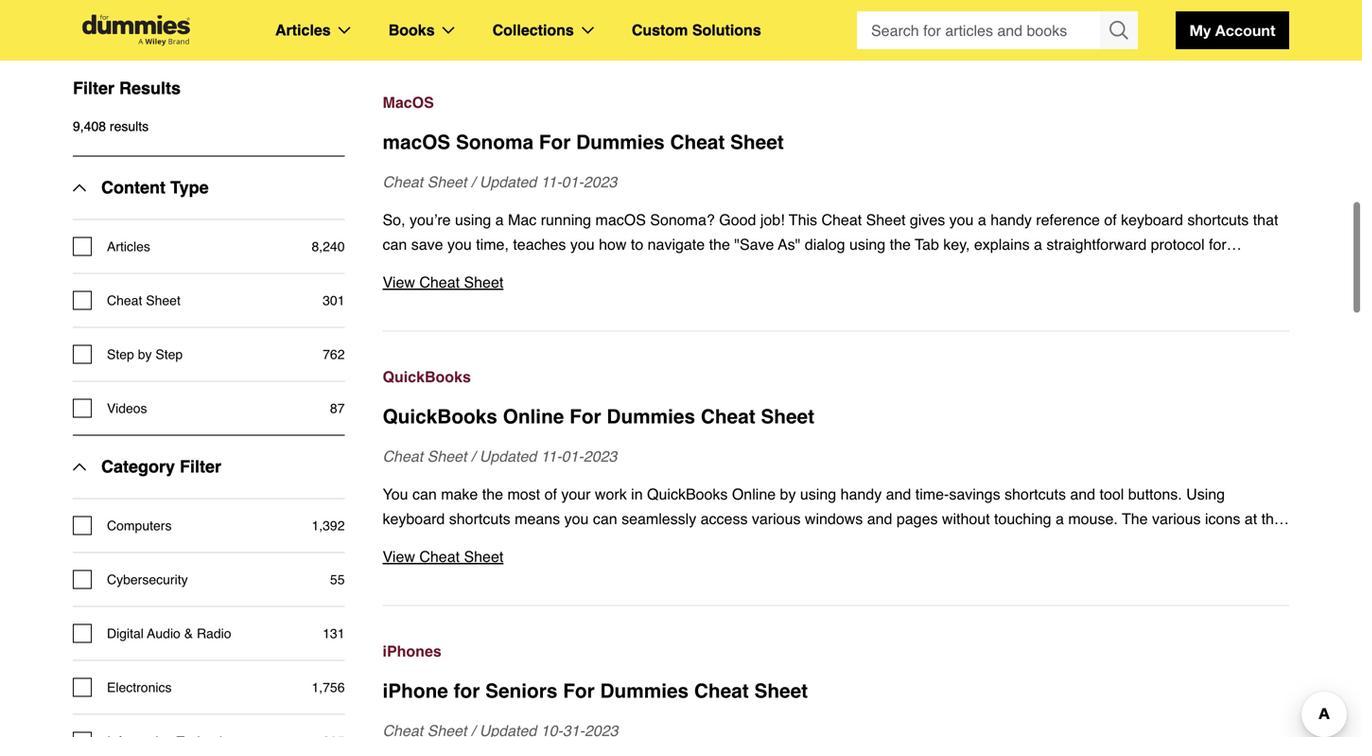 Task type: vqa. For each thing, say whether or not it's contained in the screenshot.
Meats
no



Task type: locate. For each thing, give the bounding box(es) containing it.
navigate
[[648, 235, 705, 253]]

0 horizontal spatial keyboard
[[383, 510, 445, 527]]

1 vertical spatial updated
[[480, 447, 537, 465]]

01- for online
[[562, 447, 584, 465]]

sheet inside 'link'
[[755, 680, 808, 702]]

2 cheat sheet / updated 11-01-2023 from the top
[[383, 447, 617, 465]]

sheet
[[731, 131, 784, 154], [427, 173, 467, 191], [866, 211, 906, 228], [464, 273, 504, 291], [146, 293, 181, 308], [761, 405, 815, 428], [427, 447, 467, 465], [464, 548, 504, 565], [755, 680, 808, 702]]

for
[[539, 131, 571, 154], [570, 405, 601, 428], [563, 680, 595, 702]]

2
[[1189, 11, 1196, 26]]

"save
[[735, 235, 774, 253]]

1 vertical spatial articles
[[107, 239, 150, 254]]

1 horizontal spatial handy
[[991, 211, 1032, 228]]

0 vertical spatial for
[[1209, 235, 1227, 253]]

for inside iphone for seniors for dummies cheat sheet 'link'
[[454, 680, 480, 702]]

you up the tells
[[448, 235, 472, 253]]

1 vertical spatial can
[[412, 485, 437, 503]]

gives
[[910, 211, 945, 228]]

0 horizontal spatial macos
[[383, 131, 451, 154]]

1 vertical spatial 11-
[[541, 447, 562, 465]]

sheet up step by step
[[146, 293, 181, 308]]

various
[[752, 510, 801, 527], [1152, 510, 1201, 527]]

0 vertical spatial how
[[599, 235, 627, 253]]

1 vertical spatial shortcuts
[[1005, 485, 1066, 503]]

1 vertical spatial by
[[780, 485, 796, 503]]

2 vertical spatial online
[[535, 534, 579, 552]]

various down buttons.
[[1152, 510, 1201, 527]]

cheat sheet / updated 11-01-2023 down sonoma
[[383, 173, 617, 191]]

0 vertical spatial cheat sheet / updated 11-01-2023
[[383, 173, 617, 191]]

view down save
[[383, 273, 415, 291]]

can right you
[[412, 485, 437, 503]]

a left mac
[[496, 211, 504, 228]]

category filter
[[101, 457, 221, 476]]

0 vertical spatial handy
[[991, 211, 1032, 228]]

1 vertical spatial /
[[471, 447, 475, 465]]

cheat sheet / updated 11-01-2023 for sonoma
[[383, 173, 617, 191]]

0 horizontal spatial can
[[383, 235, 407, 253]]

2023
[[584, 173, 617, 191], [584, 447, 617, 465]]

2 vertical spatial for
[[563, 680, 595, 702]]

0 vertical spatial online
[[503, 405, 564, 428]]

macos down macos
[[383, 131, 451, 154]]

by down cheat sheet
[[138, 347, 152, 362]]

0 vertical spatial 11-
[[541, 173, 562, 191]]

sheet left gives
[[866, 211, 906, 228]]

0 vertical spatial can
[[383, 235, 407, 253]]

shortcuts
[[1188, 211, 1249, 228], [1005, 485, 1066, 503], [449, 510, 511, 527]]

1 11- from the top
[[541, 173, 562, 191]]

1 updated from the top
[[480, 173, 537, 191]]

2 vertical spatial using
[[800, 485, 837, 503]]

view cheat sheet link down dialog
[[383, 270, 1290, 295]]

filter up 9,408
[[73, 78, 114, 98]]

items, down windows
[[804, 534, 845, 552]]

keyboard
[[1121, 211, 1184, 228], [383, 510, 445, 527]]

0 horizontal spatial by
[[138, 347, 152, 362]]

cheat
[[670, 131, 725, 154], [383, 173, 423, 191], [822, 211, 862, 228], [419, 273, 460, 291], [107, 293, 142, 308], [701, 405, 756, 428], [383, 447, 423, 465], [419, 548, 460, 565], [694, 680, 749, 702]]

sheet down make on the bottom left
[[464, 548, 504, 565]]

1 vertical spatial using
[[850, 235, 886, 253]]

by down quickbooks online for dummies cheat sheet link
[[780, 485, 796, 503]]

0 horizontal spatial at
[[1035, 260, 1048, 278]]

2023 up work
[[584, 447, 617, 465]]

cheat sheet
[[107, 293, 181, 308]]

0 vertical spatial shortcuts
[[1188, 211, 1249, 228]]

iphones
[[383, 642, 442, 660]]

for for online
[[570, 405, 601, 428]]

2 vertical spatial shortcuts
[[449, 510, 511, 527]]

2023 down macos sonoma for dummies cheat sheet
[[584, 173, 617, 191]]

using up time,
[[455, 211, 491, 228]]

dummies for sonoma
[[576, 131, 665, 154]]

of right 2
[[1200, 11, 1211, 26]]

1 horizontal spatial page
[[1156, 11, 1185, 26]]

0 horizontal spatial using
[[455, 211, 491, 228]]

articles left open article categories icon
[[275, 21, 331, 39]]

shortcuts down make on the bottom left
[[449, 510, 511, 527]]

1 vertical spatial for
[[570, 405, 601, 428]]

handy up explains in the top right of the page
[[991, 211, 1032, 228]]

1 / from the top
[[471, 173, 475, 191]]

0 vertical spatial using
[[455, 211, 491, 228]]

11- for sonoma
[[541, 173, 562, 191]]

2 vertical spatial dummies
[[600, 680, 689, 702]]

/ down sonoma
[[471, 173, 475, 191]]

logo image
[[73, 15, 200, 46]]

how
[[599, 235, 627, 253], [507, 260, 535, 278]]

2 11- from the top
[[541, 447, 562, 465]]

sheet inside "you can make the most of your work in quickbooks online by using handy and time-savings shortcuts and tool buttons.  using keyboard shortcuts means you can seamlessly access various windows and pages without touching a mouse. the various icons at the top of the quickbooks online page help you quickly search for items, create new items, or display transactions. view cheat sheet"
[[464, 548, 504, 565]]

1 view cheat sheet link from the top
[[383, 270, 1290, 295]]

keyboard up protocol
[[1121, 211, 1184, 228]]

for right sonoma
[[539, 131, 571, 154]]

tab
[[915, 235, 939, 253]]

1 items, from the left
[[804, 534, 845, 552]]

page left 2
[[1156, 11, 1185, 26]]

2023 for sonoma
[[584, 173, 617, 191]]

seniors
[[486, 680, 558, 702]]

various up search
[[752, 510, 801, 527]]

content
[[101, 178, 166, 197]]

most
[[508, 485, 540, 503]]

to left oldest at the left of page
[[500, 11, 512, 26]]

you
[[950, 211, 974, 228], [448, 235, 472, 253], [570, 235, 595, 253], [479, 260, 503, 278], [835, 260, 860, 278], [565, 510, 589, 527], [654, 534, 678, 552]]

view cheat sheet link
[[383, 270, 1290, 295], [383, 544, 1290, 569]]

1 vertical spatial for
[[782, 534, 800, 552]]

0 vertical spatial view
[[383, 273, 415, 291]]

0 horizontal spatial for
[[454, 680, 480, 702]]

for
[[1209, 235, 1227, 253], [782, 534, 800, 552], [454, 680, 480, 702]]

1 horizontal spatial various
[[1152, 510, 1201, 527]]

0 vertical spatial for
[[539, 131, 571, 154]]

articles for books
[[275, 21, 331, 39]]

0 vertical spatial keyboard
[[1121, 211, 1184, 228]]

1 horizontal spatial by
[[780, 485, 796, 503]]

can
[[383, 235, 407, 253], [412, 485, 437, 503], [593, 510, 618, 527]]

2 / from the top
[[471, 447, 475, 465]]

the down navigate
[[659, 260, 680, 278]]

1 vertical spatial at
[[1245, 510, 1258, 527]]

at right icons
[[1245, 510, 1258, 527]]

0 horizontal spatial articles
[[107, 239, 150, 254]]

1,392
[[312, 518, 345, 533]]

1 vertical spatial dummies
[[607, 405, 696, 428]]

view
[[383, 273, 415, 291], [383, 548, 415, 565]]

0 horizontal spatial page
[[583, 534, 617, 552]]

step
[[107, 347, 134, 362], [156, 347, 183, 362]]

0 horizontal spatial items,
[[804, 534, 845, 552]]

online
[[503, 405, 564, 428], [732, 485, 776, 503], [535, 534, 579, 552]]

you
[[383, 485, 408, 503]]

shortcuts inside so, you're using a mac running macos sonoma? good job! this cheat sheet gives you a handy reference of keyboard shortcuts that can save you time, teaches you how to navigate the "save as" dialog using the tab key, explains a straightforward protocol for backups, tells you how to burn cds from the music app, and warns you about six moves to avoid at all costs. view cheat sheet
[[1188, 211, 1249, 228]]

seamlessly
[[622, 510, 697, 527]]

solutions
[[692, 21, 761, 39]]

sheet down time,
[[464, 273, 504, 291]]

0 vertical spatial filter
[[73, 78, 114, 98]]

display
[[989, 534, 1037, 552]]

1 cheat sheet / updated 11-01-2023 from the top
[[383, 173, 617, 191]]

keyboard down you
[[383, 510, 445, 527]]

savings
[[949, 485, 1001, 503]]

0 vertical spatial by
[[138, 347, 152, 362]]

this
[[789, 211, 818, 228]]

updated
[[480, 173, 537, 191], [480, 447, 537, 465]]

0 vertical spatial at
[[1035, 260, 1048, 278]]

protocol
[[1151, 235, 1205, 253]]

1 horizontal spatial items,
[[927, 534, 968, 552]]

a left mouse.
[[1056, 510, 1064, 527]]

so, you're using a mac running macos sonoma? good job! this cheat sheet gives you a handy reference of keyboard shortcuts that can save you time, teaches you how to navigate the "save as" dialog using the tab key, explains a straightforward protocol for backups, tells you how to burn cds from the music app, and warns you about six moves to avoid at all costs. view cheat sheet
[[383, 211, 1279, 291]]

1 vertical spatial 01-
[[562, 447, 584, 465]]

view down you
[[383, 548, 415, 565]]

updated for sonoma
[[480, 173, 537, 191]]

touching
[[995, 510, 1052, 527]]

for right protocol
[[1209, 235, 1227, 253]]

using up about
[[850, 235, 886, 253]]

cybersecurity
[[107, 572, 188, 587]]

0 vertical spatial 2023
[[584, 173, 617, 191]]

2 view from the top
[[383, 548, 415, 565]]

1 vertical spatial how
[[507, 260, 535, 278]]

can down so, at the left top of the page
[[383, 235, 407, 253]]

0 vertical spatial page
[[1156, 11, 1185, 26]]

updated up most
[[480, 447, 537, 465]]

page inside page 2 of 941 button
[[1156, 11, 1185, 26]]

11- up running
[[541, 173, 562, 191]]

can down work
[[593, 510, 618, 527]]

view inside "you can make the most of your work in quickbooks online by using handy and time-savings shortcuts and tool buttons.  using keyboard shortcuts means you can seamlessly access various windows and pages without touching a mouse. the various icons at the top of the quickbooks online page help you quickly search for items, create new items, or display transactions. view cheat sheet"
[[383, 548, 415, 565]]

1 vertical spatial filter
[[180, 457, 221, 476]]

1 vertical spatial cheat sheet / updated 11-01-2023
[[383, 447, 617, 465]]

radio
[[197, 626, 231, 641]]

1 horizontal spatial keyboard
[[1121, 211, 1184, 228]]

shortcuts up touching
[[1005, 485, 1066, 503]]

make
[[441, 485, 478, 503]]

762
[[323, 347, 345, 362]]

11- up your
[[541, 447, 562, 465]]

1 horizontal spatial at
[[1245, 510, 1258, 527]]

using inside "you can make the most of your work in quickbooks online by using handy and time-savings shortcuts and tool buttons.  using keyboard shortcuts means you can seamlessly access various windows and pages without touching a mouse. the various icons at the top of the quickbooks online page help you quickly search for items, create new items, or display transactions. view cheat sheet"
[[800, 485, 837, 503]]

quickly
[[682, 534, 729, 552]]

of up straightforward
[[1105, 211, 1117, 228]]

the
[[709, 235, 730, 253], [890, 235, 911, 253], [659, 260, 680, 278], [482, 485, 503, 503], [1262, 510, 1283, 527], [425, 534, 446, 552]]

0 vertical spatial articles
[[275, 21, 331, 39]]

close this dialog image
[[1334, 660, 1353, 679]]

step by step
[[107, 347, 183, 362]]

in
[[631, 485, 643, 503]]

1 vertical spatial view
[[383, 548, 415, 565]]

2 horizontal spatial for
[[1209, 235, 1227, 253]]

open book categories image
[[442, 26, 455, 34]]

at left all
[[1035, 260, 1048, 278]]

01- up your
[[562, 447, 584, 465]]

1 horizontal spatial articles
[[275, 21, 331, 39]]

/ up make on the bottom left
[[471, 447, 475, 465]]

&
[[184, 626, 193, 641]]

1 view from the top
[[383, 273, 415, 291]]

0 vertical spatial 01-
[[562, 173, 584, 191]]

2 horizontal spatial using
[[850, 235, 886, 253]]

2 horizontal spatial can
[[593, 510, 618, 527]]

for right the seniors
[[563, 680, 595, 702]]

shortcuts up protocol
[[1188, 211, 1249, 228]]

macos
[[383, 131, 451, 154], [596, 211, 646, 228]]

1 2023 from the top
[[584, 173, 617, 191]]

0 horizontal spatial handy
[[841, 485, 882, 503]]

step down cheat sheet
[[156, 347, 183, 362]]

online up most
[[503, 405, 564, 428]]

sort by: newest to oldest
[[399, 11, 557, 26]]

filter right category
[[180, 457, 221, 476]]

a inside "you can make the most of your work in quickbooks online by using handy and time-savings shortcuts and tool buttons.  using keyboard shortcuts means you can seamlessly access various windows and pages without touching a mouse. the various icons at the top of the quickbooks online page help you quickly search for items, create new items, or display transactions. view cheat sheet"
[[1056, 510, 1064, 527]]

1 vertical spatial view cheat sheet link
[[383, 544, 1290, 569]]

online up access
[[732, 485, 776, 503]]

my account link
[[1176, 11, 1290, 49]]

online down means
[[535, 534, 579, 552]]

1 vertical spatial keyboard
[[383, 510, 445, 527]]

2 vertical spatial for
[[454, 680, 480, 702]]

1 horizontal spatial for
[[782, 534, 800, 552]]

using
[[455, 211, 491, 228], [850, 235, 886, 253], [800, 485, 837, 503]]

iphone for seniors for dummies cheat sheet link
[[383, 677, 1290, 705]]

a
[[496, 211, 504, 228], [978, 211, 987, 228], [1034, 235, 1043, 253], [1056, 510, 1064, 527]]

for right search
[[782, 534, 800, 552]]

for up your
[[570, 405, 601, 428]]

1 vertical spatial handy
[[841, 485, 882, 503]]

page left the help
[[583, 534, 617, 552]]

to left the avoid
[[978, 260, 990, 278]]

buttons.
[[1129, 485, 1182, 503]]

2 01- from the top
[[562, 447, 584, 465]]

the right top
[[425, 534, 446, 552]]

step up videos
[[107, 347, 134, 362]]

1 vertical spatial page
[[583, 534, 617, 552]]

of left your
[[545, 485, 557, 503]]

for right the iphone
[[454, 680, 480, 702]]

using up windows
[[800, 485, 837, 503]]

teaches
[[513, 235, 566, 253]]

handy up windows
[[841, 485, 882, 503]]

1 horizontal spatial macos
[[596, 211, 646, 228]]

and down as"
[[761, 260, 787, 278]]

sheet up make on the bottom left
[[427, 447, 467, 465]]

updated up mac
[[480, 173, 537, 191]]

key,
[[944, 235, 970, 253]]

so,
[[383, 211, 405, 228]]

1 vertical spatial online
[[732, 485, 776, 503]]

group
[[857, 11, 1138, 49]]

at inside "you can make the most of your work in quickbooks online by using handy and time-savings shortcuts and tool buttons.  using keyboard shortcuts means you can seamlessly access various windows and pages without touching a mouse. the various icons at the top of the quickbooks online page help you quickly search for items, create new items, or display transactions. view cheat sheet"
[[1245, 510, 1258, 527]]

how down 'teaches'
[[507, 260, 535, 278]]

the left tab
[[890, 235, 911, 253]]

digital audio & radio
[[107, 626, 231, 641]]

2 view cheat sheet link from the top
[[383, 544, 1290, 569]]

0 horizontal spatial various
[[752, 510, 801, 527]]

2 2023 from the top
[[584, 447, 617, 465]]

filter
[[73, 78, 114, 98], [180, 457, 221, 476]]

sort
[[399, 11, 423, 26]]

cheat inside 'link'
[[694, 680, 749, 702]]

01- up running
[[562, 173, 584, 191]]

backups,
[[383, 260, 443, 278]]

app,
[[728, 260, 757, 278]]

cheat sheet / updated 11-01-2023 up most
[[383, 447, 617, 465]]

2 updated from the top
[[480, 447, 537, 465]]

running
[[541, 211, 591, 228]]

articles up cheat sheet
[[107, 239, 150, 254]]

for inside 'link'
[[563, 680, 595, 702]]

0 vertical spatial updated
[[480, 173, 537, 191]]

1 horizontal spatial using
[[800, 485, 837, 503]]

1 horizontal spatial filter
[[180, 457, 221, 476]]

1 01- from the top
[[562, 173, 584, 191]]

1 horizontal spatial step
[[156, 347, 183, 362]]

1 vertical spatial 2023
[[584, 447, 617, 465]]

1 horizontal spatial can
[[412, 485, 437, 503]]

macos up the cds
[[596, 211, 646, 228]]

mac
[[508, 211, 537, 228]]

1 vertical spatial macos
[[596, 211, 646, 228]]

sheet up the you're at the top
[[427, 173, 467, 191]]

view cheat sheet link down windows
[[383, 544, 1290, 569]]

items, down without
[[927, 534, 968, 552]]

the
[[1122, 510, 1148, 527]]

2 horizontal spatial shortcuts
[[1188, 211, 1249, 228]]

cheat sheet / updated 11-01-2023
[[383, 173, 617, 191], [383, 447, 617, 465]]

iphones link
[[383, 639, 1290, 664]]

cds
[[591, 260, 620, 278]]

2 vertical spatial can
[[593, 510, 618, 527]]

avoid
[[994, 260, 1031, 278]]

by inside "you can make the most of your work in quickbooks online by using handy and time-savings shortcuts and tool buttons.  using keyboard shortcuts means you can seamlessly access various windows and pages without touching a mouse. the various icons at the top of the quickbooks online page help you quickly search for items, create new items, or display transactions. view cheat sheet"
[[780, 485, 796, 503]]

0 vertical spatial /
[[471, 173, 475, 191]]

using
[[1187, 485, 1225, 503]]

top
[[383, 534, 404, 552]]

of right top
[[408, 534, 421, 552]]

and inside so, you're using a mac running macos sonoma? good job! this cheat sheet gives you a handy reference of keyboard shortcuts that can save you time, teaches you how to navigate the "save as" dialog using the tab key, explains a straightforward protocol for backups, tells you how to burn cds from the music app, and warns you about six moves to avoid at all costs. view cheat sheet
[[761, 260, 787, 278]]

how up the cds
[[599, 235, 627, 253]]

0 vertical spatial view cheat sheet link
[[383, 270, 1290, 295]]

sheet down iphones link
[[755, 680, 808, 702]]

0 vertical spatial dummies
[[576, 131, 665, 154]]

/ for quickbooks
[[471, 447, 475, 465]]

0 horizontal spatial step
[[107, 347, 134, 362]]



Task type: describe. For each thing, give the bounding box(es) containing it.
macos sonoma for dummies cheat sheet
[[383, 131, 784, 154]]

or
[[972, 534, 985, 552]]

to up from
[[631, 235, 644, 253]]

2 various from the left
[[1152, 510, 1201, 527]]

access
[[701, 510, 748, 527]]

of inside button
[[1200, 11, 1211, 26]]

custom solutions link
[[632, 18, 761, 43]]

my
[[1190, 21, 1211, 39]]

your
[[561, 485, 591, 503]]

transactions.
[[1041, 534, 1127, 552]]

time,
[[476, 235, 509, 253]]

sonoma?
[[650, 211, 715, 228]]

icons
[[1205, 510, 1241, 527]]

a right explains in the top right of the page
[[1034, 235, 1043, 253]]

content type button
[[73, 156, 209, 219]]

sheet down "quickbooks" link
[[761, 405, 815, 428]]

audio
[[147, 626, 181, 641]]

macos sonoma for dummies cheat sheet link
[[383, 128, 1290, 156]]

as"
[[778, 235, 801, 253]]

0 horizontal spatial how
[[507, 260, 535, 278]]

9,408 results
[[73, 119, 149, 134]]

open collections list image
[[582, 26, 594, 34]]

dummies for online
[[607, 405, 696, 428]]

1 horizontal spatial shortcuts
[[1005, 485, 1066, 503]]

iphone
[[383, 680, 448, 702]]

that
[[1253, 211, 1279, 228]]

for inside so, you're using a mac running macos sonoma? good job! this cheat sheet gives you a handy reference of keyboard shortcuts that can save you time, teaches you how to navigate the "save as" dialog using the tab key, explains a straightforward protocol for backups, tells you how to burn cds from the music app, and warns you about six moves to avoid at all costs. view cheat sheet
[[1209, 235, 1227, 253]]

0 horizontal spatial filter
[[73, 78, 114, 98]]

view cheat sheet link for macos sonoma for dummies cheat sheet
[[383, 270, 1290, 295]]

macos link
[[383, 90, 1290, 115]]

you down time,
[[479, 260, 503, 278]]

for for sonoma
[[539, 131, 571, 154]]

page 2 of 941 button
[[1156, 7, 1237, 30]]

quickbooks inside quickbooks online for dummies cheat sheet link
[[383, 405, 498, 428]]

save
[[411, 235, 443, 253]]

windows
[[805, 510, 863, 527]]

articles for 8,240
[[107, 239, 150, 254]]

sheet up job!
[[731, 131, 784, 154]]

work
[[595, 485, 627, 503]]

straightforward
[[1047, 235, 1147, 253]]

the up music
[[709, 235, 730, 253]]

costs.
[[1071, 260, 1111, 278]]

and up pages
[[886, 485, 912, 503]]

books
[[389, 21, 435, 39]]

dummies inside 'link'
[[600, 680, 689, 702]]

collections
[[493, 21, 574, 39]]

Search for articles and books text field
[[857, 11, 1102, 49]]

videos
[[107, 401, 147, 416]]

good
[[719, 211, 756, 228]]

category filter button
[[73, 436, 221, 498]]

open article categories image
[[338, 26, 351, 34]]

computers
[[107, 518, 172, 533]]

1 step from the left
[[107, 347, 134, 362]]

my account
[[1190, 21, 1276, 39]]

cheat sheet / updated 11-01-2023 for online
[[383, 447, 617, 465]]

the right icons
[[1262, 510, 1283, 527]]

about
[[864, 260, 902, 278]]

newest
[[450, 11, 496, 26]]

8,240
[[312, 239, 345, 254]]

warns
[[791, 260, 831, 278]]

filter inside the category filter dropdown button
[[180, 457, 221, 476]]

you can make the most of your work in quickbooks online by using handy and time-savings shortcuts and tool buttons.  using keyboard shortcuts means you can seamlessly access various windows and pages without touching a mouse. the various icons at the top of the quickbooks online page help you quickly search for items, create new items, or display transactions. view cheat sheet
[[383, 485, 1283, 565]]

0 horizontal spatial shortcuts
[[449, 510, 511, 527]]

keyboard inside "you can make the most of your work in quickbooks online by using handy and time-savings shortcuts and tool buttons.  using keyboard shortcuts means you can seamlessly access various windows and pages without touching a mouse. the various icons at the top of the quickbooks online page help you quickly search for items, create new items, or display transactions. view cheat sheet"
[[383, 510, 445, 527]]

pages
[[897, 510, 938, 527]]

page inside "you can make the most of your work in quickbooks online by using handy and time-savings shortcuts and tool buttons.  using keyboard shortcuts means you can seamlessly access various windows and pages without touching a mouse. the various icons at the top of the quickbooks online page help you quickly search for items, create new items, or display transactions. view cheat sheet"
[[583, 534, 617, 552]]

handy inside "you can make the most of your work in quickbooks online by using handy and time-savings shortcuts and tool buttons.  using keyboard shortcuts means you can seamlessly access various windows and pages without touching a mouse. the various icons at the top of the quickbooks online page help you quickly search for items, create new items, or display transactions. view cheat sheet"
[[841, 485, 882, 503]]

cheat inside "you can make the most of your work in quickbooks online by using handy and time-savings shortcuts and tool buttons.  using keyboard shortcuts means you can seamlessly access various windows and pages without touching a mouse. the various icons at the top of the quickbooks online page help you quickly search for items, create new items, or display transactions. view cheat sheet"
[[419, 548, 460, 565]]

2023 for online
[[584, 447, 617, 465]]

view cheat sheet link for quickbooks online for dummies cheat sheet
[[383, 544, 1290, 569]]

view inside so, you're using a mac running macos sonoma? good job! this cheat sheet gives you a handy reference of keyboard shortcuts that can save you time, teaches you how to navigate the "save as" dialog using the tab key, explains a straightforward protocol for backups, tells you how to burn cds from the music app, and warns you about six moves to avoid at all costs. view cheat sheet
[[383, 273, 415, 291]]

iphone for seniors for dummies cheat sheet
[[383, 680, 808, 702]]

quickbooks link
[[383, 365, 1290, 389]]

six
[[906, 260, 925, 278]]

you down seamlessly
[[654, 534, 678, 552]]

sonoma
[[456, 131, 534, 154]]

digital
[[107, 626, 144, 641]]

burn
[[556, 260, 586, 278]]

keyboard inside so, you're using a mac running macos sonoma? good job! this cheat sheet gives you a handy reference of keyboard shortcuts that can save you time, teaches you how to navigate the "save as" dialog using the tab key, explains a straightforward protocol for backups, tells you how to burn cds from the music app, and warns you about six moves to avoid at all costs. view cheat sheet
[[1121, 211, 1184, 228]]

content type
[[101, 178, 209, 197]]

updated for online
[[480, 447, 537, 465]]

1,756
[[312, 680, 345, 695]]

of inside so, you're using a mac running macos sonoma? good job! this cheat sheet gives you a handy reference of keyboard shortcuts that can save you time, teaches you how to navigate the "save as" dialog using the tab key, explains a straightforward protocol for backups, tells you how to burn cds from the music app, and warns you about six moves to avoid at all costs. view cheat sheet
[[1105, 211, 1117, 228]]

you're
[[410, 211, 451, 228]]

55
[[330, 572, 345, 587]]

941
[[1215, 11, 1237, 26]]

handy inside so, you're using a mac running macos sonoma? good job! this cheat sheet gives you a handy reference of keyboard shortcuts that can save you time, teaches you how to navigate the "save as" dialog using the tab key, explains a straightforward protocol for backups, tells you how to burn cds from the music app, and warns you about six moves to avoid at all costs. view cheat sheet
[[991, 211, 1032, 228]]

2 step from the left
[[156, 347, 183, 362]]

search
[[733, 534, 778, 552]]

1 various from the left
[[752, 510, 801, 527]]

and up create
[[867, 510, 893, 527]]

2 items, from the left
[[927, 534, 968, 552]]

0 vertical spatial macos
[[383, 131, 451, 154]]

to down 'teaches'
[[539, 260, 552, 278]]

time-
[[916, 485, 949, 503]]

custom
[[632, 21, 688, 39]]

you down dialog
[[835, 260, 860, 278]]

quickbooks online for dummies cheat sheet link
[[383, 402, 1290, 431]]

at inside so, you're using a mac running macos sonoma? good job! this cheat sheet gives you a handy reference of keyboard shortcuts that can save you time, teaches you how to navigate the "save as" dialog using the tab key, explains a straightforward protocol for backups, tells you how to burn cds from the music app, and warns you about six moves to avoid at all costs. view cheat sheet
[[1035, 260, 1048, 278]]

means
[[515, 510, 560, 527]]

for inside "you can make the most of your work in quickbooks online by using handy and time-savings shortcuts and tool buttons.  using keyboard shortcuts means you can seamlessly access various windows and pages without touching a mouse. the various icons at the top of the quickbooks online page help you quickly search for items, create new items, or display transactions. view cheat sheet"
[[782, 534, 800, 552]]

oldest
[[516, 11, 557, 26]]

the left most
[[482, 485, 503, 503]]

can inside so, you're using a mac running macos sonoma? good job! this cheat sheet gives you a handy reference of keyboard shortcuts that can save you time, teaches you how to navigate the "save as" dialog using the tab key, explains a straightforward protocol for backups, tells you how to burn cds from the music app, and warns you about six moves to avoid at all costs. view cheat sheet
[[383, 235, 407, 253]]

dialog
[[805, 235, 845, 253]]

you down your
[[565, 510, 589, 527]]

results
[[110, 119, 149, 134]]

/ for macos
[[471, 173, 475, 191]]

you up key,
[[950, 211, 974, 228]]

macos inside so, you're using a mac running macos sonoma? good job! this cheat sheet gives you a handy reference of keyboard shortcuts that can save you time, teaches you how to navigate the "save as" dialog using the tab key, explains a straightforward protocol for backups, tells you how to burn cds from the music app, and warns you about six moves to avoid at all costs. view cheat sheet
[[596, 211, 646, 228]]

and up mouse.
[[1071, 485, 1096, 503]]

a up explains in the top right of the page
[[978, 211, 987, 228]]

create
[[849, 534, 891, 552]]

9,408
[[73, 119, 106, 134]]

tells
[[448, 260, 474, 278]]

87
[[330, 401, 345, 416]]

moves
[[929, 260, 973, 278]]

1 horizontal spatial how
[[599, 235, 627, 253]]

quickbooks online for dummies cheat sheet
[[383, 405, 815, 428]]

all
[[1052, 260, 1067, 278]]

01- for sonoma
[[562, 173, 584, 191]]

category
[[101, 457, 175, 476]]

custom solutions
[[632, 21, 761, 39]]

quickbooks inside "quickbooks" link
[[383, 368, 471, 385]]

131
[[323, 626, 345, 641]]

new
[[895, 534, 923, 552]]

11- for online
[[541, 447, 562, 465]]

explains
[[975, 235, 1030, 253]]

you up burn
[[570, 235, 595, 253]]

from
[[624, 260, 655, 278]]



